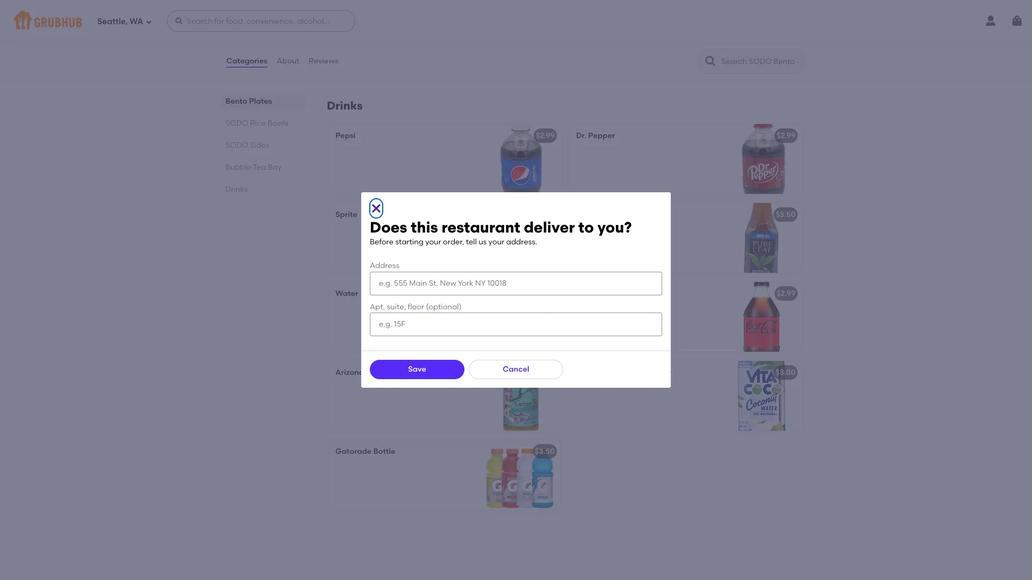 Task type: vqa. For each thing, say whether or not it's contained in the screenshot.
Proceed to Checkout Button
no



Task type: locate. For each thing, give the bounding box(es) containing it.
$3.50 for gatorade bottle image
[[535, 447, 555, 457]]

sodo inside tab
[[226, 141, 249, 150]]

$3.50 button
[[570, 203, 802, 273]]

0 horizontal spatial svg image
[[370, 202, 383, 215]]

bubble tea bay tab
[[226, 162, 301, 173]]

1 sodo from the top
[[226, 119, 249, 128]]

cancel
[[503, 365, 530, 374]]

$3.00
[[776, 368, 796, 378]]

sodo rice bowls tab
[[226, 118, 301, 129]]

1 horizontal spatial water
[[649, 368, 672, 378]]

this
[[411, 218, 438, 237]]

your right us
[[489, 238, 505, 247]]

treat
[[577, 29, 596, 38]]

0 vertical spatial drinks
[[327, 99, 363, 112]]

tea left bay
[[253, 163, 266, 172]]

save
[[408, 365, 426, 374]]

water
[[336, 289, 358, 298], [649, 368, 672, 378]]

bento plates tab
[[226, 96, 301, 107]]

0 horizontal spatial your
[[426, 238, 441, 247]]

search icon image
[[705, 55, 717, 68]]

1 vertical spatial sodo
[[226, 141, 249, 150]]

1 vertical spatial water
[[649, 368, 672, 378]]

about
[[277, 56, 300, 66]]

drinks inside tab
[[226, 185, 248, 194]]

your down this
[[426, 238, 441, 247]]

to inside does this restaurant deliver to you? before starting your order, tell us your address.
[[579, 218, 594, 237]]

restaurant
[[442, 218, 520, 237]]

$2.99
[[536, 131, 555, 140], [777, 131, 796, 140], [777, 289, 796, 298]]

enjoy
[[636, 40, 656, 49]]

dr. pepper
[[577, 131, 615, 140]]

apt, suite, floor (optional)
[[370, 303, 462, 312]]

dr.
[[577, 131, 587, 140]]

1 vertical spatial $3.50
[[535, 368, 555, 378]]

0 horizontal spatial svg image
[[146, 19, 152, 25]]

0 horizontal spatial drinks
[[226, 185, 248, 194]]

bento plates
[[226, 97, 272, 106]]

green
[[366, 368, 388, 378]]

0 horizontal spatial water
[[336, 289, 358, 298]]

svg image
[[1011, 15, 1024, 27], [370, 202, 383, 215]]

sweetness
[[618, 50, 655, 60]]

2 your from the left
[[489, 238, 505, 247]]

$3.50 inside button
[[776, 210, 796, 219]]

1 horizontal spatial drinks
[[327, 99, 363, 112]]

to for fulfill
[[420, 29, 428, 38]]

tea
[[253, 163, 266, 172], [390, 368, 403, 378]]

1 vertical spatial drinks
[[226, 185, 248, 194]]

$1.99
[[538, 289, 555, 298]]

2 horizontal spatial to
[[627, 29, 635, 38]]

balance
[[577, 50, 607, 60]]

bay
[[268, 163, 282, 172]]

deliver
[[524, 218, 575, 237]]

coco
[[593, 368, 613, 378]]

bowls
[[268, 119, 289, 128]]

sodo for sodo sides
[[226, 141, 249, 150]]

1 horizontal spatial to
[[579, 218, 594, 237]]

sweet
[[336, 40, 357, 49]]

to left our
[[627, 29, 635, 38]]

1 horizontal spatial your
[[489, 238, 505, 247]]

drinks
[[327, 99, 363, 112], [226, 185, 248, 194]]

sodo
[[226, 119, 249, 128], [226, 141, 249, 150]]

the
[[658, 40, 669, 49]]

and
[[657, 50, 672, 60]]

your
[[426, 238, 441, 247], [489, 238, 505, 247]]

to
[[420, 29, 428, 38], [627, 29, 635, 38], [579, 218, 594, 237]]

sodo up bubble
[[226, 141, 249, 150]]

0 vertical spatial sodo
[[226, 119, 249, 128]]

texture
[[673, 50, 699, 60]]

0 vertical spatial svg image
[[1011, 15, 1024, 27]]

2 sodo from the top
[[226, 141, 249, 150]]

coconut
[[615, 368, 647, 378]]

you?
[[598, 218, 632, 237]]

to for you?
[[579, 218, 594, 237]]

seattle,
[[97, 16, 128, 26]]

dr. pepper image
[[722, 124, 802, 194]]

1 vertical spatial tea
[[390, 368, 403, 378]]

categories
[[226, 56, 268, 66]]

cancel button
[[469, 360, 564, 380]]

$3.50
[[776, 210, 796, 219], [535, 368, 555, 378], [535, 447, 555, 457]]

treat yourself to our delicious sodo boba smoothie! enjoy the perfect balance of sweetness and texture in every sip!
[[577, 29, 707, 71]]

starting
[[396, 238, 424, 247]]

sprite image
[[481, 203, 561, 273]]

perfect
[[671, 40, 698, 49]]

sodo left rice
[[226, 119, 249, 128]]

coke zero
[[577, 289, 614, 298]]

to left fulfill
[[420, 29, 428, 38]]

sprite button
[[329, 203, 561, 273]]

2 vertical spatial $3.50
[[535, 447, 555, 457]]

0 horizontal spatial tea
[[253, 163, 266, 172]]

0 horizontal spatial to
[[420, 29, 428, 38]]

tea right green
[[390, 368, 403, 378]]

treat yourself to our delicious sodo boba smoothie! enjoy the perfect balance of sweetness and texture in every sip! button
[[570, 6, 802, 76]]

wa
[[130, 16, 143, 26]]

rice
[[250, 119, 266, 128]]

$2.99 for pepsi
[[536, 131, 555, 140]]

drinks down bubble
[[226, 185, 248, 194]]

sodo inside tab
[[226, 119, 249, 128]]

smoothie!
[[598, 40, 635, 49]]

boba
[[577, 40, 596, 49]]

categories button
[[226, 42, 268, 81]]

to inside try a creamy smoothie to fulfill any sweet cravings!
[[420, 29, 428, 38]]

vita coco coconut water
[[577, 368, 672, 378]]

a
[[348, 29, 353, 38]]

cravings!
[[359, 40, 392, 49]]

to left 'you?'
[[579, 218, 594, 237]]

sodo rice bowls
[[226, 119, 289, 128]]

sides
[[250, 141, 270, 150]]

arizona green tea
[[336, 368, 403, 378]]

1 horizontal spatial svg image
[[1011, 15, 1024, 27]]

about button
[[276, 42, 300, 81]]

order,
[[443, 238, 464, 247]]

pure leaf sweet tea image
[[722, 203, 802, 273]]

yourself
[[597, 29, 626, 38]]

bento
[[226, 97, 248, 106]]

0 vertical spatial $3.50
[[776, 210, 796, 219]]

drinks up the pepsi at the top of the page
[[327, 99, 363, 112]]

tea inside bubble tea bay tab
[[253, 163, 266, 172]]

svg image
[[175, 17, 183, 25], [146, 19, 152, 25]]

0 vertical spatial tea
[[253, 163, 266, 172]]



Task type: describe. For each thing, give the bounding box(es) containing it.
1 horizontal spatial svg image
[[175, 17, 183, 25]]

Search SODO Bento search field
[[721, 56, 803, 67]]

us
[[479, 238, 487, 247]]

suite,
[[387, 303, 406, 312]]

svg image inside main navigation navigation
[[1011, 15, 1024, 27]]

address
[[370, 261, 400, 271]]

bubble
[[226, 163, 251, 172]]

address.
[[506, 238, 538, 247]]

plates
[[249, 97, 272, 106]]

pepper
[[588, 131, 615, 140]]

in
[[701, 50, 707, 60]]

water image
[[481, 282, 561, 352]]

sodo sides tab
[[226, 140, 301, 151]]

pepsi image
[[481, 124, 561, 194]]

reviews
[[309, 56, 339, 66]]

sip!
[[598, 61, 610, 71]]

zero
[[598, 289, 614, 298]]

smoothie
[[385, 29, 418, 38]]

$2.99 for dr. pepper
[[777, 131, 796, 140]]

e,g. 15F search field
[[370, 313, 663, 337]]

arizona green tea image
[[481, 361, 561, 431]]

pineapple smoothie image
[[722, 6, 802, 76]]

every
[[577, 61, 596, 71]]

delicious
[[651, 29, 683, 38]]

arizona
[[336, 368, 364, 378]]

creamy
[[355, 29, 383, 38]]

reviews button
[[308, 42, 339, 81]]

gatorade bottle
[[336, 447, 396, 457]]

bubble tea bay
[[226, 163, 282, 172]]

bottle
[[373, 447, 396, 457]]

0 vertical spatial water
[[336, 289, 358, 298]]

strawberry smoothie
[[336, 13, 413, 23]]

of
[[609, 50, 616, 60]]

e,g. 555 Main St, New York NY 10018 search field
[[370, 272, 663, 296]]

1 vertical spatial svg image
[[370, 202, 383, 215]]

sodo sides
[[226, 141, 270, 150]]

sodo for sodo rice bowls
[[226, 119, 249, 128]]

pepsi
[[336, 131, 356, 140]]

does this restaurant deliver to you? before starting your order, tell us your address.
[[370, 218, 632, 247]]

try
[[336, 29, 346, 38]]

$3.50 for arizona green tea image on the bottom of the page
[[535, 368, 555, 378]]

before
[[370, 238, 394, 247]]

fulfill
[[430, 29, 446, 38]]

tell
[[466, 238, 477, 247]]

apt,
[[370, 303, 385, 312]]

try a creamy smoothie to fulfill any sweet cravings!
[[336, 29, 462, 49]]

any
[[448, 29, 462, 38]]

coke
[[577, 289, 596, 298]]

gatorade
[[336, 447, 372, 457]]

vita
[[577, 368, 592, 378]]

coke zero image
[[722, 282, 802, 352]]

$3.50 for pure leaf sweet tea image
[[776, 210, 796, 219]]

strawberry smoothie image
[[481, 6, 561, 76]]

to inside treat yourself to our delicious sodo boba smoothie! enjoy the perfect balance of sweetness and texture in every sip!
[[627, 29, 635, 38]]

1 your from the left
[[426, 238, 441, 247]]

drinks tab
[[226, 184, 301, 195]]

strawberry
[[336, 13, 377, 23]]

vita coco coconut water image
[[722, 361, 802, 431]]

smoothie
[[378, 13, 413, 23]]

sodo
[[685, 29, 703, 38]]

our
[[637, 29, 649, 38]]

seattle, wa
[[97, 16, 143, 26]]

main navigation navigation
[[0, 0, 1033, 42]]

(optional)
[[426, 303, 462, 312]]

1 horizontal spatial tea
[[390, 368, 403, 378]]

sprite
[[336, 210, 358, 219]]

floor
[[408, 303, 424, 312]]

gatorade bottle image
[[481, 440, 561, 510]]

does
[[370, 218, 407, 237]]

save button
[[370, 360, 465, 380]]



